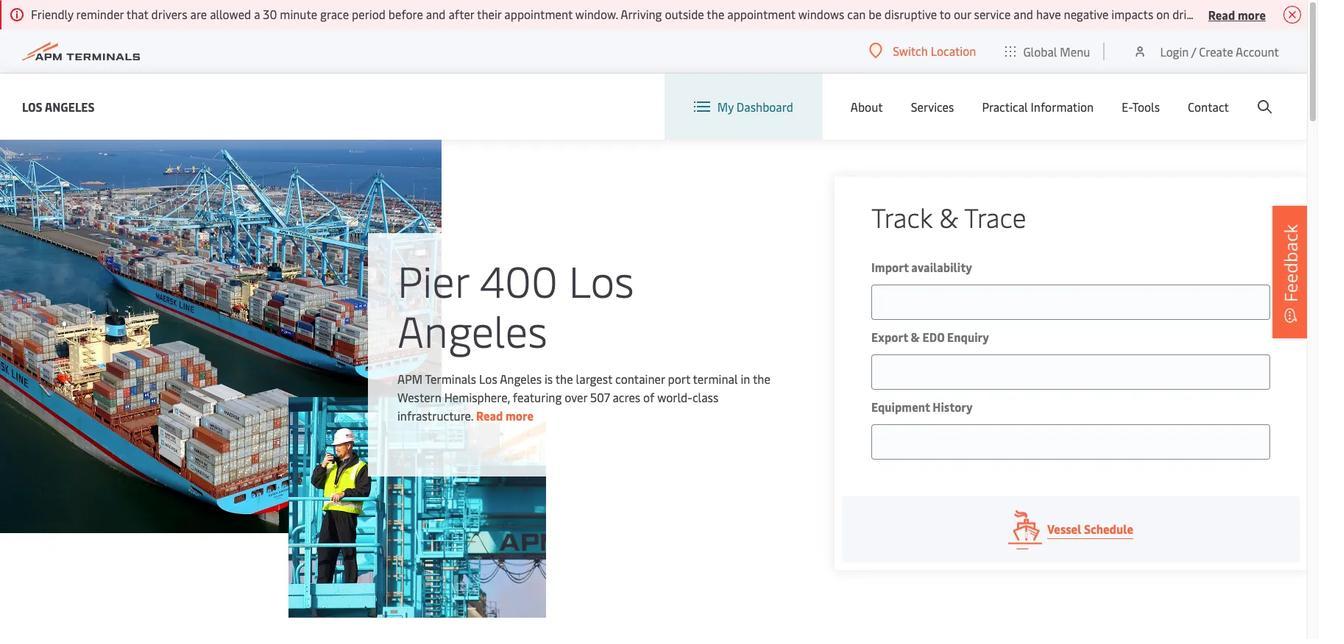 Task type: locate. For each thing, give the bounding box(es) containing it.
my dashboard
[[718, 99, 793, 115]]

can
[[848, 6, 866, 22]]

are
[[190, 6, 207, 22]]

after
[[449, 6, 474, 22]]

2 appointment from the left
[[727, 6, 796, 22]]

drivers
[[151, 6, 187, 22], [1173, 6, 1209, 22]]

outside
[[665, 6, 704, 22]]

pier
[[398, 251, 469, 309]]

2 horizontal spatial the
[[753, 371, 771, 387]]

is
[[545, 371, 553, 387]]

& left edo
[[911, 329, 920, 345]]

global
[[1024, 43, 1057, 59]]

who
[[1212, 6, 1234, 22]]

the right is
[[556, 371, 573, 387]]

minute
[[280, 6, 317, 22]]

more down the featuring
[[506, 408, 534, 424]]

edo
[[923, 329, 945, 345]]

read more down hemisphere,
[[476, 408, 534, 424]]

appointment right their
[[504, 6, 573, 22]]

practical
[[982, 99, 1028, 115]]

2 drivers from the left
[[1173, 6, 1209, 22]]

and left have
[[1014, 6, 1034, 22]]

0 horizontal spatial appointment
[[504, 6, 573, 22]]

account
[[1236, 43, 1279, 59]]

global menu
[[1024, 43, 1091, 59]]

on right impacts
[[1157, 6, 1170, 22]]

hemisphere,
[[444, 389, 510, 406]]

feedback button
[[1273, 206, 1310, 338]]

featuring
[[513, 389, 562, 406]]

1 horizontal spatial &
[[939, 199, 959, 235]]

infrastructure.
[[398, 408, 473, 424]]

2 horizontal spatial los
[[569, 251, 634, 309]]

1 horizontal spatial read
[[1209, 6, 1236, 22]]

1 vertical spatial more
[[506, 408, 534, 424]]

drivers left who at the right top of the page
[[1173, 6, 1209, 22]]

window.
[[575, 6, 618, 22]]

0 vertical spatial read
[[1209, 6, 1236, 22]]

0 horizontal spatial the
[[556, 371, 573, 387]]

vessel schedule
[[1048, 521, 1134, 537]]

0 vertical spatial read more
[[1209, 6, 1266, 22]]

1 horizontal spatial drivers
[[1173, 6, 1209, 22]]

our
[[954, 6, 972, 22]]

appointment
[[504, 6, 573, 22], [727, 6, 796, 22]]

1 vertical spatial los
[[569, 251, 634, 309]]

angeles inside apm terminals los angeles is the largest container port terminal in the western hemisphere, featuring over 507 acres of world-class infrastructure.
[[500, 371, 542, 387]]

e-
[[1122, 99, 1133, 115]]

western
[[398, 389, 442, 406]]

and
[[426, 6, 446, 22], [1014, 6, 1034, 22]]

los inside pier 400 los angeles
[[569, 251, 634, 309]]

read down hemisphere,
[[476, 408, 503, 424]]

drivers left are
[[151, 6, 187, 22]]

read more up login / create account
[[1209, 6, 1266, 22]]

1 horizontal spatial appointment
[[727, 6, 796, 22]]

apm terminals los angeles is the largest container port terminal in the western hemisphere, featuring over 507 acres of world-class infrastructure.
[[398, 371, 771, 424]]

2 on from the left
[[1270, 6, 1283, 22]]

services button
[[911, 74, 954, 140]]

0 vertical spatial more
[[1238, 6, 1266, 22]]

1 horizontal spatial los
[[479, 371, 497, 387]]

1 horizontal spatial read more
[[1209, 6, 1266, 22]]

read inside button
[[1209, 6, 1236, 22]]

apm
[[398, 371, 423, 387]]

login / create account link
[[1133, 29, 1279, 73]]

negative
[[1064, 6, 1109, 22]]

more inside read more button
[[1238, 6, 1266, 22]]

1 horizontal spatial more
[[1238, 6, 1266, 22]]

a
[[254, 6, 260, 22]]

0 horizontal spatial los
[[22, 98, 42, 114]]

angeles inside pier 400 los angeles
[[398, 301, 547, 359]]

read more for read more link
[[476, 408, 534, 424]]

1 vertical spatial read more
[[476, 408, 534, 424]]

vessel
[[1048, 521, 1082, 537]]

read more
[[1209, 6, 1266, 22], [476, 408, 534, 424]]

angeles for apm
[[500, 371, 542, 387]]

0 horizontal spatial read more
[[476, 408, 534, 424]]

0 horizontal spatial read
[[476, 408, 503, 424]]

close alert image
[[1284, 6, 1302, 24]]

400
[[480, 251, 558, 309]]

on
[[1157, 6, 1170, 22], [1270, 6, 1283, 22]]

los
[[22, 98, 42, 114], [569, 251, 634, 309], [479, 371, 497, 387]]

0 horizontal spatial &
[[911, 329, 920, 345]]

switch
[[893, 43, 928, 59]]

track
[[872, 199, 933, 235]]

read for read more link
[[476, 408, 503, 424]]

1 vertical spatial angeles
[[398, 301, 547, 359]]

0 horizontal spatial more
[[506, 408, 534, 424]]

enquiry
[[947, 329, 989, 345]]

1 vertical spatial read
[[476, 408, 503, 424]]

trace
[[964, 199, 1027, 235]]

appointment left windows
[[727, 6, 796, 22]]

1 vertical spatial &
[[911, 329, 920, 345]]

read left arrive
[[1209, 6, 1236, 22]]

availability
[[912, 259, 973, 275]]

0 vertical spatial angeles
[[45, 98, 95, 114]]

equipment
[[872, 399, 930, 415]]

the right outside
[[707, 6, 725, 22]]

angeles
[[45, 98, 95, 114], [398, 301, 547, 359], [500, 371, 542, 387]]

more
[[1238, 6, 1266, 22], [506, 408, 534, 424]]

los inside apm terminals los angeles is the largest container port terminal in the western hemisphere, featuring over 507 acres of world-class infrastructure.
[[479, 371, 497, 387]]

the right in
[[753, 371, 771, 387]]

& for edo
[[911, 329, 920, 345]]

1 horizontal spatial on
[[1270, 6, 1283, 22]]

and left after
[[426, 6, 446, 22]]

in
[[741, 371, 750, 387]]

to
[[940, 6, 951, 22]]

information
[[1031, 99, 1094, 115]]

read
[[1209, 6, 1236, 22], [476, 408, 503, 424]]

terminals
[[425, 371, 476, 387]]

1 horizontal spatial and
[[1014, 6, 1034, 22]]

my
[[718, 99, 734, 115]]

0 horizontal spatial drivers
[[151, 6, 187, 22]]

2 vertical spatial angeles
[[500, 371, 542, 387]]

read more for read more button
[[1209, 6, 1266, 22]]

port
[[668, 371, 691, 387]]

0 horizontal spatial and
[[426, 6, 446, 22]]

&
[[939, 199, 959, 235], [911, 329, 920, 345]]

disruptive
[[885, 6, 937, 22]]

pier 400 los angeles
[[398, 251, 634, 359]]

terminal
[[693, 371, 738, 387]]

& left trace
[[939, 199, 959, 235]]

la secondary image
[[289, 398, 546, 618]]

about
[[851, 99, 883, 115]]

more right who at the right top of the page
[[1238, 6, 1266, 22]]

on left close alert image
[[1270, 6, 1283, 22]]

the
[[707, 6, 725, 22], [556, 371, 573, 387], [753, 371, 771, 387]]

class
[[693, 389, 719, 406]]

of
[[643, 389, 655, 406]]

0 horizontal spatial on
[[1157, 6, 1170, 22]]

0 vertical spatial &
[[939, 199, 959, 235]]

2 vertical spatial los
[[479, 371, 497, 387]]



Task type: vqa. For each thing, say whether or not it's contained in the screenshot.
company's to the right
no



Task type: describe. For each thing, give the bounding box(es) containing it.
history
[[933, 399, 973, 415]]

los angeles pier 400 image
[[0, 140, 442, 534]]

before
[[389, 6, 423, 22]]

about button
[[851, 74, 883, 140]]

login / create account
[[1161, 43, 1279, 59]]

switch location button
[[870, 43, 976, 59]]

more for read more button
[[1238, 6, 1266, 22]]

time.
[[1286, 6, 1312, 22]]

read more button
[[1209, 5, 1266, 24]]

los angeles link
[[22, 98, 95, 116]]

feedback
[[1279, 224, 1303, 302]]

impacts
[[1112, 6, 1154, 22]]

acres
[[613, 389, 641, 406]]

friendly reminder that drivers are allowed a 30 minute grace period before and after their appointment window. arriving outside the appointment windows can be disruptive to our service and have negative impacts on drivers who arrive on time. d
[[31, 6, 1318, 22]]

export & edo enquiry
[[872, 329, 989, 345]]

over
[[565, 389, 587, 406]]

my dashboard button
[[694, 74, 793, 140]]

grace
[[320, 6, 349, 22]]

switch location
[[893, 43, 976, 59]]

arriving
[[621, 6, 662, 22]]

practical information
[[982, 99, 1094, 115]]

largest
[[576, 371, 613, 387]]

dashboard
[[737, 99, 793, 115]]

e-tools
[[1122, 99, 1160, 115]]

vessel schedule link
[[842, 497, 1300, 563]]

0 vertical spatial los
[[22, 98, 42, 114]]

friendly
[[31, 6, 73, 22]]

los for apm terminals los angeles is the largest container port terminal in the western hemisphere, featuring over 507 acres of world-class infrastructure.
[[479, 371, 497, 387]]

practical information button
[[982, 74, 1094, 140]]

arrive
[[1237, 6, 1267, 22]]

import availability
[[872, 259, 973, 275]]

1 horizontal spatial the
[[707, 6, 725, 22]]

services
[[911, 99, 954, 115]]

1 drivers from the left
[[151, 6, 187, 22]]

read more link
[[476, 408, 534, 424]]

world-
[[658, 389, 693, 406]]

export
[[872, 329, 908, 345]]

angeles for pier
[[398, 301, 547, 359]]

that
[[126, 6, 148, 22]]

contact
[[1188, 99, 1229, 115]]

their
[[477, 6, 502, 22]]

windows
[[799, 6, 845, 22]]

contact button
[[1188, 74, 1229, 140]]

schedule
[[1084, 521, 1134, 537]]

track & trace
[[872, 199, 1027, 235]]

location
[[931, 43, 976, 59]]

service
[[974, 6, 1011, 22]]

/
[[1192, 43, 1197, 59]]

import
[[872, 259, 909, 275]]

global menu button
[[991, 29, 1105, 73]]

los angeles
[[22, 98, 95, 114]]

period
[[352, 6, 386, 22]]

be
[[869, 6, 882, 22]]

have
[[1036, 6, 1061, 22]]

create
[[1199, 43, 1234, 59]]

& for trace
[[939, 199, 959, 235]]

2 and from the left
[[1014, 6, 1034, 22]]

allowed
[[210, 6, 251, 22]]

1 appointment from the left
[[504, 6, 573, 22]]

login
[[1161, 43, 1189, 59]]

equipment history
[[872, 399, 973, 415]]

d
[[1315, 6, 1318, 22]]

507
[[590, 389, 610, 406]]

los for pier 400 los angeles
[[569, 251, 634, 309]]

menu
[[1060, 43, 1091, 59]]

reminder
[[76, 6, 124, 22]]

container
[[615, 371, 665, 387]]

read for read more button
[[1209, 6, 1236, 22]]

1 and from the left
[[426, 6, 446, 22]]

e-tools button
[[1122, 74, 1160, 140]]

30
[[263, 6, 277, 22]]

1 on from the left
[[1157, 6, 1170, 22]]

tools
[[1133, 99, 1160, 115]]

more for read more link
[[506, 408, 534, 424]]



